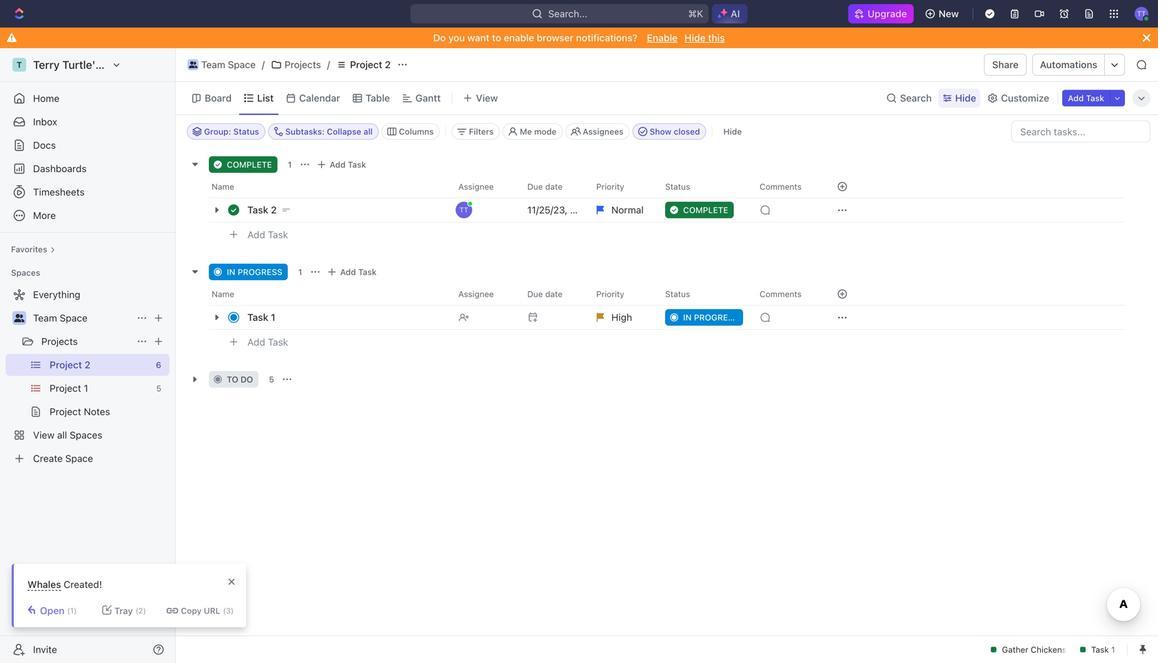 Task type: describe. For each thing, give the bounding box(es) containing it.
search
[[900, 92, 932, 104]]

view for view
[[476, 92, 498, 104]]

due date for high
[[527, 290, 563, 299]]

more button
[[6, 205, 170, 227]]

enable
[[647, 32, 678, 43]]

add down task 1
[[247, 337, 265, 348]]

upgrade link
[[848, 4, 914, 23]]

invite
[[33, 645, 57, 656]]

1 horizontal spatial team space
[[201, 59, 256, 70]]

url
[[204, 607, 220, 616]]

0 horizontal spatial tt button
[[450, 198, 519, 223]]

in progress inside dropdown button
[[683, 313, 739, 323]]

terry turtle's workspace
[[33, 58, 161, 71]]

name button for high
[[209, 283, 450, 305]]

all inside tree
[[57, 430, 67, 441]]

do
[[433, 32, 446, 43]]

task 1
[[247, 312, 275, 323]]

project 1
[[50, 383, 88, 394]]

0 horizontal spatial complete
[[227, 160, 272, 170]]

team space inside tree
[[33, 313, 87, 324]]

task 1 link
[[244, 308, 447, 328]]

project up table link at the left top of the page
[[350, 59, 382, 70]]

tray
[[114, 606, 133, 617]]

copy url (3)
[[181, 607, 234, 616]]

upgrade
[[868, 8, 907, 19]]

status for normal
[[665, 182, 690, 192]]

comments for high
[[760, 290, 802, 299]]

in inside dropdown button
[[683, 313, 692, 323]]

task 2
[[247, 204, 277, 216]]

whales
[[28, 579, 61, 591]]

home
[[33, 93, 59, 104]]

1 horizontal spatial tt
[[1137, 10, 1146, 17]]

inbox link
[[6, 111, 170, 133]]

0 vertical spatial projects link
[[267, 57, 324, 73]]

priority for high
[[596, 290, 624, 299]]

1 horizontal spatial team
[[201, 59, 225, 70]]

0 vertical spatial project 2
[[350, 59, 391, 70]]

filters
[[469, 127, 494, 136]]

create space
[[33, 453, 93, 465]]

due date button for normal
[[519, 176, 588, 198]]

assignee for high
[[458, 290, 494, 299]]

columns
[[399, 127, 434, 136]]

assignees button
[[566, 123, 630, 140]]

progress inside dropdown button
[[694, 313, 739, 323]]

this
[[708, 32, 725, 43]]

assignee button for normal
[[450, 176, 519, 198]]

due date button for high
[[519, 283, 588, 305]]

0 horizontal spatial progress
[[238, 267, 282, 277]]

0 horizontal spatial in
[[227, 267, 235, 277]]

favorites
[[11, 245, 47, 254]]

automations button
[[1033, 54, 1104, 75]]

do
[[241, 375, 253, 385]]

project notes
[[50, 406, 110, 418]]

columns button
[[382, 123, 440, 140]]

show
[[650, 127, 672, 136]]

hide button
[[718, 123, 747, 140]]

open
[[40, 606, 64, 617]]

comments button for normal
[[751, 176, 820, 198]]

view all spaces
[[33, 430, 102, 441]]

notifications?
[[576, 32, 638, 43]]

hide button
[[939, 89, 980, 108]]

0 vertical spatial to
[[492, 32, 501, 43]]

high button
[[588, 305, 657, 330]]

new
[[939, 8, 959, 19]]

priority button for high
[[588, 283, 657, 305]]

0 vertical spatial spaces
[[11, 268, 40, 278]]

list
[[257, 92, 274, 104]]

(1)
[[67, 607, 77, 616]]

group:
[[204, 127, 231, 136]]

hide inside button
[[724, 127, 742, 136]]

0 vertical spatial hide
[[685, 32, 706, 43]]

status button for high
[[657, 283, 751, 305]]

inbox
[[33, 116, 57, 128]]

0 vertical spatial all
[[364, 127, 373, 136]]

status button for normal
[[657, 176, 751, 198]]

ai
[[731, 8, 740, 19]]

me
[[520, 127, 532, 136]]

more
[[33, 210, 56, 221]]

add task button up the search tasks... text box on the right
[[1063, 90, 1110, 107]]

view for view all spaces
[[33, 430, 55, 441]]

normal button
[[588, 198, 657, 223]]

date for normal
[[545, 182, 563, 192]]

browser
[[537, 32, 574, 43]]

assignees
[[583, 127, 624, 136]]

search button
[[882, 89, 936, 108]]

everything
[[33, 289, 80, 301]]

group: status
[[204, 127, 259, 136]]

assignee for normal
[[458, 182, 494, 192]]

copy
[[181, 607, 202, 616]]

timesheets
[[33, 186, 85, 198]]

complete inside dropdown button
[[683, 205, 728, 215]]

share button
[[984, 54, 1027, 76]]

home link
[[6, 88, 170, 110]]

share
[[992, 59, 1019, 70]]

everything link
[[6, 284, 167, 306]]

normal
[[611, 204, 644, 216]]

in progress button
[[657, 305, 751, 330]]

you
[[448, 32, 465, 43]]

turtle's
[[62, 58, 101, 71]]

1 vertical spatial to
[[227, 375, 238, 385]]

filters button
[[452, 123, 500, 140]]

notes
[[84, 406, 110, 418]]

2 / from the left
[[327, 59, 330, 70]]

view all spaces link
[[6, 425, 167, 447]]

task 2 link
[[244, 200, 447, 220]]

due date for normal
[[527, 182, 563, 192]]

t
[[17, 60, 22, 70]]

dashboards
[[33, 163, 87, 174]]



Task type: locate. For each thing, give the bounding box(es) containing it.
0 vertical spatial status button
[[657, 176, 751, 198]]

space
[[228, 59, 256, 70], [60, 313, 87, 324], [65, 453, 93, 465]]

add task
[[1068, 93, 1104, 103], [330, 160, 366, 170], [247, 229, 288, 241], [340, 267, 377, 277], [247, 337, 288, 348]]

1 due date from the top
[[527, 182, 563, 192]]

1 horizontal spatial complete
[[683, 205, 728, 215]]

0 vertical spatial progress
[[238, 267, 282, 277]]

status for high
[[665, 290, 690, 299]]

0 horizontal spatial 5
[[156, 384, 161, 394]]

date for high
[[545, 290, 563, 299]]

favorites button
[[6, 241, 61, 258]]

to do
[[227, 375, 253, 385]]

0 horizontal spatial projects link
[[41, 331, 131, 353]]

(2)
[[136, 607, 146, 616]]

project up "project notes"
[[50, 383, 81, 394]]

1 horizontal spatial /
[[327, 59, 330, 70]]

5 right do on the left of the page
[[269, 375, 274, 385]]

1 date from the top
[[545, 182, 563, 192]]

2 priority from the top
[[596, 290, 624, 299]]

2 inside tree
[[85, 360, 90, 371]]

view up filters
[[476, 92, 498, 104]]

user group image
[[189, 61, 197, 68]]

1 vertical spatial due date
[[527, 290, 563, 299]]

1 vertical spatial team
[[33, 313, 57, 324]]

team space down everything
[[33, 313, 87, 324]]

board
[[205, 92, 232, 104]]

0 vertical spatial in
[[227, 267, 235, 277]]

2 vertical spatial 2
[[85, 360, 90, 371]]

2 assignee button from the top
[[450, 283, 519, 305]]

add task up the search tasks... text box on the right
[[1068, 93, 1104, 103]]

calendar
[[299, 92, 340, 104]]

1 horizontal spatial project 2
[[350, 59, 391, 70]]

6
[[156, 361, 161, 370]]

1 vertical spatial team space link
[[33, 307, 131, 330]]

project 1 link
[[50, 378, 151, 400]]

0 vertical spatial due date
[[527, 182, 563, 192]]

created!
[[64, 579, 102, 591]]

2 due date button from the top
[[519, 283, 588, 305]]

1 horizontal spatial all
[[364, 127, 373, 136]]

0 vertical spatial team
[[201, 59, 225, 70]]

1 vertical spatial team space
[[33, 313, 87, 324]]

0 vertical spatial status
[[233, 127, 259, 136]]

5 down 6
[[156, 384, 161, 394]]

0 horizontal spatial project 2
[[50, 360, 90, 371]]

status up 'in progress' dropdown button at the top right
[[665, 290, 690, 299]]

dashboards link
[[6, 158, 170, 180]]

due date
[[527, 182, 563, 192], [527, 290, 563, 299]]

2 due date from the top
[[527, 290, 563, 299]]

to right want
[[492, 32, 501, 43]]

project 2 link up project 1 link
[[50, 354, 150, 376]]

ai button
[[712, 4, 748, 23]]

1 vertical spatial name button
[[209, 283, 450, 305]]

1 vertical spatial status
[[665, 182, 690, 192]]

1 horizontal spatial tt button
[[1131, 3, 1153, 25]]

timesheets link
[[6, 181, 170, 203]]

due for high
[[527, 290, 543, 299]]

docs link
[[6, 134, 170, 156]]

2 date from the top
[[545, 290, 563, 299]]

0 horizontal spatial view
[[33, 430, 55, 441]]

add task button down collapse at the top of the page
[[313, 156, 372, 173]]

2 due from the top
[[527, 290, 543, 299]]

tree containing everything
[[6, 284, 170, 470]]

view inside button
[[476, 92, 498, 104]]

hide left this
[[685, 32, 706, 43]]

0 vertical spatial team space
[[201, 59, 256, 70]]

project 2 link up table link at the left top of the page
[[333, 57, 394, 73]]

project up project 1
[[50, 360, 82, 371]]

add
[[1068, 93, 1084, 103], [330, 160, 346, 170], [247, 229, 265, 241], [340, 267, 356, 277], [247, 337, 265, 348]]

1 horizontal spatial spaces
[[70, 430, 102, 441]]

open (1)
[[40, 606, 77, 617]]

0 vertical spatial date
[[545, 182, 563, 192]]

add up the "task 1" link
[[340, 267, 356, 277]]

create
[[33, 453, 63, 465]]

add down task 2
[[247, 229, 265, 241]]

name button for normal
[[209, 176, 450, 198]]

space down the 'everything' link
[[60, 313, 87, 324]]

add task up the "task 1" link
[[340, 267, 377, 277]]

0 vertical spatial team space link
[[184, 57, 259, 73]]

1 inside tree
[[84, 383, 88, 394]]

2 vertical spatial hide
[[724, 127, 742, 136]]

project 2 up project 1
[[50, 360, 90, 371]]

0 vertical spatial name button
[[209, 176, 450, 198]]

do you want to enable browser notifications? enable hide this
[[433, 32, 725, 43]]

2
[[385, 59, 391, 70], [271, 204, 277, 216], [85, 360, 90, 371]]

due for normal
[[527, 182, 543, 192]]

1 priority from the top
[[596, 182, 624, 192]]

1 horizontal spatial to
[[492, 32, 501, 43]]

1 horizontal spatial project 2 link
[[333, 57, 394, 73]]

project
[[350, 59, 382, 70], [50, 360, 82, 371], [50, 383, 81, 394], [50, 406, 81, 418]]

project 2 up table link at the left top of the page
[[350, 59, 391, 70]]

project notes link
[[50, 401, 167, 423]]

0 horizontal spatial team space
[[33, 313, 87, 324]]

0 vertical spatial due
[[527, 182, 543, 192]]

projects inside tree
[[41, 336, 78, 347]]

project for project notes link
[[50, 406, 81, 418]]

add task button down task 2
[[241, 227, 294, 243]]

tt button
[[1131, 3, 1153, 25], [450, 198, 519, 223]]

0 vertical spatial priority
[[596, 182, 624, 192]]

status right group: at the left top
[[233, 127, 259, 136]]

1 horizontal spatial projects
[[285, 59, 321, 70]]

0 vertical spatial view
[[476, 92, 498, 104]]

1 vertical spatial assignee
[[458, 290, 494, 299]]

1 vertical spatial in progress
[[683, 313, 739, 323]]

0 horizontal spatial spaces
[[11, 268, 40, 278]]

1 horizontal spatial view
[[476, 92, 498, 104]]

view up the create
[[33, 430, 55, 441]]

1 due date button from the top
[[519, 176, 588, 198]]

team space link up 'board'
[[184, 57, 259, 73]]

1 vertical spatial project 2
[[50, 360, 90, 371]]

0 horizontal spatial hide
[[685, 32, 706, 43]]

1 vertical spatial progress
[[694, 313, 739, 323]]

all up create space
[[57, 430, 67, 441]]

status
[[233, 127, 259, 136], [665, 182, 690, 192], [665, 290, 690, 299]]

collapse
[[327, 127, 361, 136]]

new button
[[919, 3, 967, 25]]

0 vertical spatial assignee button
[[450, 176, 519, 198]]

priority button
[[588, 176, 657, 198], [588, 283, 657, 305]]

1 comments button from the top
[[751, 176, 820, 198]]

terry turtle's workspace, , element
[[12, 58, 26, 72]]

task
[[1086, 93, 1104, 103], [348, 160, 366, 170], [247, 204, 268, 216], [268, 229, 288, 241], [358, 267, 377, 277], [247, 312, 268, 323], [268, 337, 288, 348]]

gantt
[[416, 92, 441, 104]]

show closed button
[[633, 123, 706, 140]]

2 vertical spatial space
[[65, 453, 93, 465]]

0 horizontal spatial in progress
[[227, 267, 282, 277]]

priority up high
[[596, 290, 624, 299]]

1 vertical spatial view
[[33, 430, 55, 441]]

view button
[[458, 82, 574, 114]]

subtasks:
[[285, 127, 325, 136]]

0 vertical spatial in progress
[[227, 267, 282, 277]]

board link
[[202, 89, 232, 108]]

add down collapse at the top of the page
[[330, 160, 346, 170]]

in progress
[[227, 267, 282, 277], [683, 313, 739, 323]]

0 vertical spatial space
[[228, 59, 256, 70]]

2 name from the top
[[212, 290, 234, 299]]

priority button for normal
[[588, 176, 657, 198]]

project up view all spaces
[[50, 406, 81, 418]]

team space link
[[184, 57, 259, 73], [33, 307, 131, 330]]

0 horizontal spatial to
[[227, 375, 238, 385]]

assignee
[[458, 182, 494, 192], [458, 290, 494, 299]]

add task down collapse at the top of the page
[[330, 160, 366, 170]]

1 horizontal spatial progress
[[694, 313, 739, 323]]

hide right search
[[955, 92, 976, 104]]

1 horizontal spatial hide
[[724, 127, 742, 136]]

0 vertical spatial priority button
[[588, 176, 657, 198]]

0 horizontal spatial project 2 link
[[50, 354, 150, 376]]

closed
[[674, 127, 700, 136]]

search...
[[548, 8, 588, 19]]

table link
[[363, 89, 390, 108]]

2 status button from the top
[[657, 283, 751, 305]]

1 / from the left
[[262, 59, 265, 70]]

0 horizontal spatial team
[[33, 313, 57, 324]]

/ up 'list' at the left top of page
[[262, 59, 265, 70]]

0 horizontal spatial 2
[[85, 360, 90, 371]]

team space up 'board'
[[201, 59, 256, 70]]

projects link down the 'everything' link
[[41, 331, 131, 353]]

1 vertical spatial date
[[545, 290, 563, 299]]

calendar link
[[296, 89, 340, 108]]

1 vertical spatial due
[[527, 290, 543, 299]]

2 comments button from the top
[[751, 283, 820, 305]]

1 status button from the top
[[657, 176, 751, 198]]

1 horizontal spatial in progress
[[683, 313, 739, 323]]

1 horizontal spatial projects link
[[267, 57, 324, 73]]

whales created!
[[28, 579, 102, 591]]

sidebar navigation
[[0, 48, 179, 664]]

0 horizontal spatial tt
[[460, 206, 468, 214]]

tree
[[6, 284, 170, 470]]

project 2 link inside tree
[[50, 354, 150, 376]]

space up list link
[[228, 59, 256, 70]]

status up "complete" dropdown button
[[665, 182, 690, 192]]

name button up task 2 link
[[209, 176, 450, 198]]

add up the search tasks... text box on the right
[[1068, 93, 1084, 103]]

enable
[[504, 32, 534, 43]]

1 vertical spatial assignee button
[[450, 283, 519, 305]]

date
[[545, 182, 563, 192], [545, 290, 563, 299]]

0 vertical spatial 2
[[385, 59, 391, 70]]

0 vertical spatial project 2 link
[[333, 57, 394, 73]]

project for project 1 link
[[50, 383, 81, 394]]

space down view all spaces link
[[65, 453, 93, 465]]

tray (2)
[[114, 606, 146, 617]]

⌘k
[[688, 8, 703, 19]]

status button
[[657, 176, 751, 198], [657, 283, 751, 305]]

1 comments from the top
[[760, 182, 802, 192]]

1 assignee from the top
[[458, 182, 494, 192]]

comments button
[[751, 176, 820, 198], [751, 283, 820, 305]]

2 name button from the top
[[209, 283, 450, 305]]

0 vertical spatial comments button
[[751, 176, 820, 198]]

1 vertical spatial 2
[[271, 204, 277, 216]]

customize button
[[983, 89, 1054, 108]]

name button up the "task 1" link
[[209, 283, 450, 305]]

projects
[[285, 59, 321, 70], [41, 336, 78, 347]]

table
[[366, 92, 390, 104]]

0 vertical spatial name
[[212, 182, 234, 192]]

1 vertical spatial projects link
[[41, 331, 131, 353]]

2 assignee from the top
[[458, 290, 494, 299]]

1 horizontal spatial in
[[683, 313, 692, 323]]

subtasks: collapse all
[[285, 127, 373, 136]]

1 vertical spatial all
[[57, 430, 67, 441]]

mode
[[534, 127, 557, 136]]

add task down task 1
[[247, 337, 288, 348]]

all right collapse at the top of the page
[[364, 127, 373, 136]]

1 name from the top
[[212, 182, 234, 192]]

hide right closed
[[724, 127, 742, 136]]

tree inside sidebar navigation
[[6, 284, 170, 470]]

2 priority button from the top
[[588, 283, 657, 305]]

1 horizontal spatial 5
[[269, 375, 274, 385]]

1 horizontal spatial 2
[[271, 204, 277, 216]]

priority up "normal" dropdown button
[[596, 182, 624, 192]]

spaces up create space link
[[70, 430, 102, 441]]

high
[[611, 312, 632, 323]]

team right user group icon
[[201, 59, 225, 70]]

assignee button for high
[[450, 283, 519, 305]]

name for normal
[[212, 182, 234, 192]]

0 vertical spatial complete
[[227, 160, 272, 170]]

all
[[364, 127, 373, 136], [57, 430, 67, 441]]

1 vertical spatial projects
[[41, 336, 78, 347]]

comments
[[760, 182, 802, 192], [760, 290, 802, 299]]

team space link down the 'everything' link
[[33, 307, 131, 330]]

hide inside dropdown button
[[955, 92, 976, 104]]

/ up calendar
[[327, 59, 330, 70]]

complete button
[[657, 198, 751, 223]]

0 horizontal spatial /
[[262, 59, 265, 70]]

1 vertical spatial tt
[[460, 206, 468, 214]]

2 vertical spatial status
[[665, 290, 690, 299]]

priority button up high
[[588, 283, 657, 305]]

spaces inside tree
[[70, 430, 102, 441]]

view inside sidebar navigation
[[33, 430, 55, 441]]

0 horizontal spatial team space link
[[33, 307, 131, 330]]

add task button down task 1
[[241, 334, 294, 351]]

5 inside tree
[[156, 384, 161, 394]]

0 vertical spatial tt button
[[1131, 3, 1153, 25]]

space inside create space link
[[65, 453, 93, 465]]

add task button up the "task 1" link
[[324, 264, 382, 281]]

Search tasks... text field
[[1012, 121, 1150, 142]]

show closed
[[650, 127, 700, 136]]

1 vertical spatial comments
[[760, 290, 802, 299]]

projects link up calendar link
[[267, 57, 324, 73]]

automations
[[1040, 59, 1098, 70]]

1 assignee button from the top
[[450, 176, 519, 198]]

docs
[[33, 140, 56, 151]]

user group image
[[14, 314, 24, 323]]

priority button up "normal"
[[588, 176, 657, 198]]

team inside tree
[[33, 313, 57, 324]]

name
[[212, 182, 234, 192], [212, 290, 234, 299]]

0 vertical spatial projects
[[285, 59, 321, 70]]

add task button
[[1063, 90, 1110, 107], [313, 156, 372, 173], [241, 227, 294, 243], [324, 264, 382, 281], [241, 334, 294, 351]]

customize
[[1001, 92, 1049, 104]]

1 vertical spatial priority
[[596, 290, 624, 299]]

want
[[467, 32, 490, 43]]

2 comments from the top
[[760, 290, 802, 299]]

1 vertical spatial space
[[60, 313, 87, 324]]

terry
[[33, 58, 60, 71]]

1 due from the top
[[527, 182, 543, 192]]

2 horizontal spatial hide
[[955, 92, 976, 104]]

workspace
[[104, 58, 161, 71]]

add task down task 2
[[247, 229, 288, 241]]

1 horizontal spatial team space link
[[184, 57, 259, 73]]

spaces down 'favorites'
[[11, 268, 40, 278]]

name for high
[[212, 290, 234, 299]]

1 vertical spatial spaces
[[70, 430, 102, 441]]

comments button for high
[[751, 283, 820, 305]]

0 horizontal spatial projects
[[41, 336, 78, 347]]

(3)
[[223, 607, 234, 616]]

0 vertical spatial due date button
[[519, 176, 588, 198]]

to left do on the left of the page
[[227, 375, 238, 385]]

priority for normal
[[596, 182, 624, 192]]

view button
[[458, 89, 503, 108]]

projects up calendar link
[[285, 59, 321, 70]]

project 2 link
[[333, 57, 394, 73], [50, 354, 150, 376]]

1 priority button from the top
[[588, 176, 657, 198]]

1 name button from the top
[[209, 176, 450, 198]]

project 2 inside tree
[[50, 360, 90, 371]]

team right user group image
[[33, 313, 57, 324]]

projects down everything
[[41, 336, 78, 347]]

1 vertical spatial status button
[[657, 283, 751, 305]]

1 vertical spatial hide
[[955, 92, 976, 104]]

project for the project 2 'link' within the tree
[[50, 360, 82, 371]]

0 vertical spatial assignee
[[458, 182, 494, 192]]

comments for normal
[[760, 182, 802, 192]]



Task type: vqa. For each thing, say whether or not it's contained in the screenshot.
middle Agency
no



